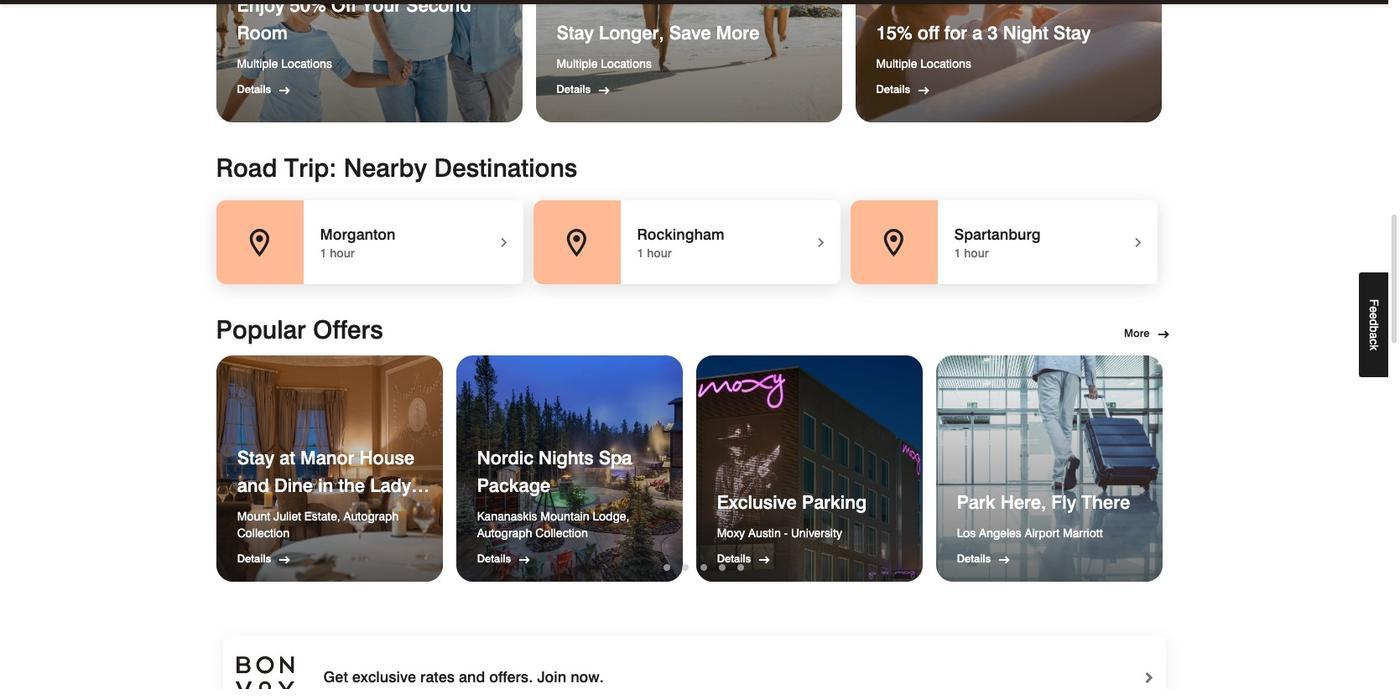Task type: vqa. For each thing, say whether or not it's contained in the screenshot.


Task type: locate. For each thing, give the bounding box(es) containing it.
locations
[[281, 57, 332, 70], [601, 57, 652, 70], [921, 57, 971, 70]]

0 vertical spatial region
[[216, 0, 1172, 122]]

details for 15% off for a 3 night stay
[[876, 82, 910, 95]]

popular offers
[[216, 314, 383, 345]]

details for exclusive parking
[[717, 552, 751, 565]]

2 horizontal spatial 1
[[954, 246, 961, 260]]

0 horizontal spatial locations
[[281, 57, 332, 70]]

1 collection from the left
[[237, 527, 290, 540]]

kananaskis
[[477, 510, 537, 523]]

moxy
[[717, 527, 745, 540]]

autograph for nordic nights spa package
[[477, 527, 532, 540]]

0 horizontal spatial stay
[[237, 447, 274, 469]]

3 multiple locations from the left
[[876, 57, 971, 70]]

2 horizontal spatial locations
[[921, 57, 971, 70]]

autograph inside kananaskis mountain lodge, autograph collection
[[477, 527, 532, 540]]

exclusive
[[352, 668, 416, 686]]

1 horizontal spatial hour
[[647, 246, 672, 260]]

details link for park here, fly there
[[957, 552, 991, 565]]

arrow right image for spartanburg
[[1130, 234, 1146, 251]]

0 vertical spatial more
[[716, 22, 760, 43]]

mountain
[[541, 510, 590, 523]]

now.
[[571, 668, 604, 686]]

f e e d b a c k
[[1368, 299, 1381, 351]]

collection inside the mount juliet estate, autograph collection
[[237, 527, 290, 540]]

0 vertical spatial and
[[237, 475, 269, 496]]

details link for nordic nights spa package
[[477, 552, 511, 565]]

road
[[216, 152, 277, 183]]

for
[[944, 22, 967, 43]]

and up helen
[[237, 475, 269, 496]]

locations down 'for'
[[921, 57, 971, 70]]

stay at manor house and dine in the lady helen
[[237, 447, 415, 524]]

hour down morganton
[[330, 246, 355, 260]]

e
[[1368, 306, 1381, 313], [1368, 313, 1381, 319]]

1 for rockingham
[[637, 246, 644, 260]]

hour
[[330, 246, 355, 260], [647, 246, 672, 260], [964, 246, 989, 260]]

hour down rockingham
[[647, 246, 672, 260]]

0 horizontal spatial hour
[[330, 246, 355, 260]]

mount
[[237, 510, 270, 523]]

0 horizontal spatial multiple
[[237, 57, 278, 70]]

university
[[791, 527, 842, 540]]

hour inside rockingham 1 hour
[[647, 246, 672, 260]]

1 1 from the left
[[320, 246, 327, 260]]

1 hour from the left
[[330, 246, 355, 260]]

details link
[[237, 82, 271, 95], [557, 82, 591, 95], [876, 82, 910, 95], [237, 552, 271, 565], [477, 552, 511, 565], [717, 552, 751, 565], [957, 552, 991, 565]]

1 horizontal spatial locations
[[601, 57, 652, 70]]

1 horizontal spatial arrow right image
[[1130, 234, 1146, 251]]

1 region from the top
[[216, 0, 1172, 122]]

1
[[320, 246, 327, 260], [637, 246, 644, 260], [954, 246, 961, 260]]

2 1 from the left
[[637, 246, 644, 260]]

0 horizontal spatial multiple locations
[[237, 57, 332, 70]]

angeles
[[979, 527, 1022, 540]]

1 vertical spatial and
[[459, 668, 485, 686]]

multiple locations
[[237, 57, 332, 70], [557, 57, 652, 70], [876, 57, 971, 70]]

1 inside rockingham 1 hour
[[637, 246, 644, 260]]

b
[[1368, 326, 1381, 333]]

stay
[[557, 22, 594, 43], [1054, 22, 1091, 43], [237, 447, 274, 469]]

nights
[[539, 447, 594, 469]]

2 hour from the left
[[647, 246, 672, 260]]

helen
[[237, 502, 286, 524]]

morganton 1 hour
[[320, 225, 396, 260]]

3 locations from the left
[[921, 57, 971, 70]]

1 arrow right image from the left
[[495, 234, 512, 251]]

kananaskis mountain lodge, autograph collection
[[477, 510, 629, 540]]

1 down morganton
[[320, 246, 327, 260]]

stay for stay at manor house and dine in the lady helen
[[237, 447, 274, 469]]

previous slide image
[[619, 96, 632, 118]]

arrow right image
[[495, 234, 512, 251], [1130, 234, 1146, 251]]

more link
[[1124, 326, 1150, 340]]

0 horizontal spatial 1
[[320, 246, 327, 260]]

1 inside "morganton 1 hour"
[[320, 246, 327, 260]]

hour inside "spartanburg 1 hour"
[[964, 246, 989, 260]]

lodge,
[[593, 510, 629, 523]]

2 collection from the left
[[535, 527, 588, 540]]

1 vertical spatial autograph
[[477, 527, 532, 540]]

1 horizontal spatial autograph
[[477, 527, 532, 540]]

marriott
[[1063, 527, 1103, 540]]

autograph for stay at manor house and dine in the lady helen
[[344, 510, 399, 523]]

15%
[[876, 22, 913, 43]]

region
[[216, 0, 1172, 122], [216, 356, 1172, 582]]

multiple locations down off
[[876, 57, 971, 70]]

austin
[[748, 527, 781, 540]]

e up b
[[1368, 313, 1381, 319]]

0 vertical spatial autograph
[[344, 510, 399, 523]]

1 multiple from the left
[[237, 57, 278, 70]]

1 horizontal spatial multiple locations
[[557, 57, 652, 70]]

hour down spartanburg
[[964, 246, 989, 260]]

collection down mount
[[237, 527, 290, 540]]

details
[[237, 82, 271, 95], [557, 82, 591, 95], [876, 82, 910, 95], [237, 552, 271, 565], [477, 552, 511, 565], [717, 552, 751, 565], [957, 552, 991, 565]]

details for stay longer, save more
[[557, 82, 591, 95]]

0 horizontal spatial and
[[237, 475, 269, 496]]

arrow right image for morganton
[[495, 234, 512, 251]]

stay inside stay at manor house and dine in the lady helen
[[237, 447, 274, 469]]

stay left at
[[237, 447, 274, 469]]

there
[[1082, 491, 1130, 513]]

hour for rockingham
[[647, 246, 672, 260]]

1 horizontal spatial collection
[[535, 527, 588, 540]]

1 locations from the left
[[281, 57, 332, 70]]

spa
[[599, 447, 632, 469]]

1 vertical spatial region
[[216, 356, 1172, 582]]

3 1 from the left
[[954, 246, 961, 260]]

parking
[[802, 491, 867, 513]]

package
[[477, 475, 550, 496]]

a inside button
[[1368, 333, 1381, 339]]

1 multiple locations from the left
[[237, 57, 332, 70]]

2 horizontal spatial hour
[[964, 246, 989, 260]]

a left 3 in the right of the page
[[972, 22, 983, 43]]

1 down rockingham
[[637, 246, 644, 260]]

0 vertical spatial a
[[972, 22, 983, 43]]

f e e d b a c k button
[[1359, 273, 1388, 377]]

locations down longer,
[[601, 57, 652, 70]]

collection inside kananaskis mountain lodge, autograph collection
[[535, 527, 588, 540]]

locations for longer,
[[601, 57, 652, 70]]

1 for spartanburg
[[954, 246, 961, 260]]

e up d
[[1368, 306, 1381, 313]]

longer,
[[599, 22, 664, 43]]

second
[[406, 0, 471, 16]]

morganton
[[320, 225, 396, 243]]

night
[[1003, 22, 1048, 43]]

the
[[338, 475, 365, 496]]

moxy austin - university
[[717, 527, 842, 540]]

airport
[[1025, 527, 1060, 540]]

2 arrow right image from the left
[[1130, 234, 1146, 251]]

your
[[362, 0, 401, 16]]

collection for stay at manor house and dine in the lady helen
[[237, 527, 290, 540]]

a
[[972, 22, 983, 43], [1368, 333, 1381, 339]]

autograph inside the mount juliet estate, autograph collection
[[344, 510, 399, 523]]

multiple locations down longer,
[[557, 57, 652, 70]]

spartanburg
[[954, 225, 1041, 243]]

previous slide image
[[619, 556, 632, 578]]

rockingham 1 hour
[[637, 225, 724, 260]]

road trip: nearby destinations
[[216, 152, 578, 183]]

1 down spartanburg
[[954, 246, 961, 260]]

more
[[716, 22, 760, 43], [1124, 326, 1150, 340]]

1 inside "spartanburg 1 hour"
[[954, 246, 961, 260]]

3 hour from the left
[[964, 246, 989, 260]]

15% off for a 3 night stay
[[876, 22, 1091, 43]]

1 horizontal spatial multiple
[[557, 57, 598, 70]]

locations down room at the left of the page
[[281, 57, 332, 70]]

fly
[[1051, 491, 1077, 513]]

1 horizontal spatial 1
[[637, 246, 644, 260]]

collection
[[237, 527, 290, 540], [535, 527, 588, 540]]

autograph down the
[[344, 510, 399, 523]]

autograph down kananaskis
[[477, 527, 532, 540]]

save
[[669, 22, 711, 43]]

stay longer, save more
[[557, 22, 760, 43]]

manor
[[300, 447, 354, 469]]

stay right night
[[1054, 22, 1091, 43]]

hour inside "morganton 1 hour"
[[330, 246, 355, 260]]

0 horizontal spatial more
[[716, 22, 760, 43]]

multiple locations down room at the left of the page
[[237, 57, 332, 70]]

and right rates
[[459, 668, 485, 686]]

3 multiple from the left
[[876, 57, 917, 70]]

multiple
[[237, 57, 278, 70], [557, 57, 598, 70], [876, 57, 917, 70]]

next slide image
[[756, 556, 770, 578]]

2 locations from the left
[[601, 57, 652, 70]]

k
[[1368, 345, 1381, 351]]

0 horizontal spatial arrow right image
[[495, 234, 512, 251]]

a up k
[[1368, 333, 1381, 339]]

0 horizontal spatial autograph
[[344, 510, 399, 523]]

2 horizontal spatial multiple locations
[[876, 57, 971, 70]]

spartanburg 1 hour
[[954, 225, 1041, 260]]

1 horizontal spatial and
[[459, 668, 485, 686]]

details link for exclusive parking
[[717, 552, 751, 565]]

1 vertical spatial a
[[1368, 333, 1381, 339]]

autograph
[[344, 510, 399, 523], [477, 527, 532, 540]]

1 vertical spatial more
[[1124, 326, 1150, 340]]

2 multiple locations from the left
[[557, 57, 652, 70]]

2 multiple from the left
[[557, 57, 598, 70]]

and
[[237, 475, 269, 496], [459, 668, 485, 686]]

2 region from the top
[[216, 356, 1172, 582]]

stay left longer,
[[557, 22, 594, 43]]

get exclusive rates and offers. join now.
[[323, 668, 604, 686]]

1 horizontal spatial stay
[[557, 22, 594, 43]]

2 horizontal spatial multiple
[[876, 57, 917, 70]]

0 horizontal spatial collection
[[237, 527, 290, 540]]

0 horizontal spatial a
[[972, 22, 983, 43]]

get exclusive rates and offers. join now. link
[[223, 636, 1166, 690]]

off
[[918, 22, 939, 43]]

1 horizontal spatial a
[[1368, 333, 1381, 339]]

house
[[359, 447, 415, 469]]

collection down mountain
[[535, 527, 588, 540]]



Task type: describe. For each thing, give the bounding box(es) containing it.
hour for spartanburg
[[964, 246, 989, 260]]

locations for off
[[921, 57, 971, 70]]

details for nordic nights spa package
[[477, 552, 511, 565]]

details for enjoy 50% off your second room
[[237, 82, 271, 95]]

details for park here, fly there
[[957, 552, 991, 565]]

offers
[[313, 314, 383, 345]]

2 e from the top
[[1368, 313, 1381, 319]]

park
[[957, 491, 995, 513]]

estate,
[[304, 510, 340, 523]]

2 horizontal spatial stay
[[1054, 22, 1091, 43]]

details link for stay at manor house and dine in the lady helen
[[237, 552, 271, 565]]

details link for enjoy 50% off your second room
[[237, 82, 271, 95]]

rockingham
[[637, 225, 724, 243]]

mount juliet estate, autograph collection
[[237, 510, 399, 540]]

in
[[318, 475, 333, 496]]

select a slide to show tab list
[[216, 560, 1172, 575]]

multiple for enjoy 50% off your second room
[[237, 57, 278, 70]]

offers.
[[489, 668, 533, 686]]

dine
[[274, 475, 313, 496]]

destinations
[[434, 152, 578, 183]]

details link for stay longer, save more
[[557, 82, 591, 95]]

los
[[957, 527, 976, 540]]

marriott bonvoy image
[[223, 636, 307, 690]]

room
[[237, 22, 288, 43]]

join
[[537, 668, 566, 686]]

1 e from the top
[[1368, 306, 1381, 313]]

1 for morganton
[[320, 246, 327, 260]]

trip:
[[284, 152, 337, 183]]

-
[[784, 527, 788, 540]]

exclusive parking
[[717, 491, 867, 513]]

park here, fly there
[[957, 491, 1130, 513]]

off
[[331, 0, 356, 16]]

popular
[[216, 314, 306, 345]]

region containing stay at manor house and dine in the lady helen
[[216, 356, 1172, 582]]

get
[[323, 668, 348, 686]]

and inside stay at manor house and dine in the lady helen
[[237, 475, 269, 496]]

region containing enjoy 50% off your second room
[[216, 0, 1172, 122]]

c
[[1368, 339, 1381, 345]]

details for stay at manor house and dine in the lady helen
[[237, 552, 271, 565]]

locations for 50%
[[281, 57, 332, 70]]

collection for nordic nights spa package
[[535, 527, 588, 540]]

f
[[1368, 299, 1381, 306]]

3
[[988, 22, 998, 43]]

juliet
[[274, 510, 301, 523]]

next slide image
[[756, 96, 770, 118]]

a inside region
[[972, 22, 983, 43]]

stay for stay longer, save more
[[557, 22, 594, 43]]

d
[[1368, 319, 1381, 326]]

los angeles airport marriott
[[957, 527, 1103, 540]]

enjoy
[[237, 0, 285, 16]]

nordic nights spa package
[[477, 447, 632, 496]]

multiple for 15% off for a 3 night stay
[[876, 57, 917, 70]]

multiple locations for off
[[876, 57, 971, 70]]

nearby
[[344, 152, 427, 183]]

exclusive
[[717, 491, 797, 513]]

details link for 15% off for a 3 night stay
[[876, 82, 910, 95]]

multiple locations for 50%
[[237, 57, 332, 70]]

multiple for stay longer, save more
[[557, 57, 598, 70]]

here,
[[1001, 491, 1046, 513]]

1 horizontal spatial more
[[1124, 326, 1150, 340]]

arrow right image
[[813, 234, 829, 251]]

nordic
[[477, 447, 534, 469]]

50%
[[290, 0, 326, 16]]

hour for morganton
[[330, 246, 355, 260]]

lady
[[370, 475, 411, 496]]

multiple locations for longer,
[[557, 57, 652, 70]]

at
[[280, 447, 295, 469]]

rates
[[420, 668, 455, 686]]

enjoy 50% off your second room
[[237, 0, 471, 43]]



